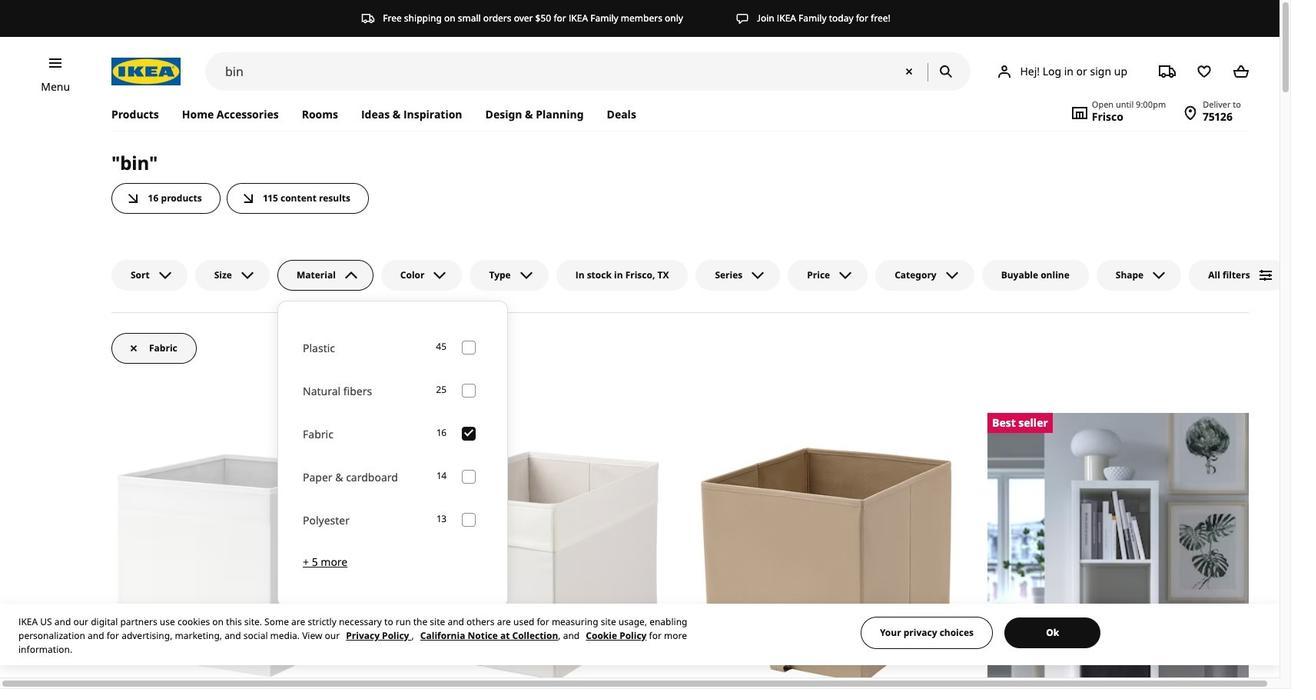 Task type: vqa. For each thing, say whether or not it's contained in the screenshot.
"Category"
no



Task type: locate. For each thing, give the bounding box(es) containing it.
14 products element
[[437, 469, 447, 484]]

None search field
[[205, 52, 972, 91]]

16 products element
[[437, 426, 447, 441]]

Search by product text field
[[205, 52, 972, 91]]

13 products element
[[437, 512, 447, 527]]



Task type: describe. For each thing, give the bounding box(es) containing it.
25 products element
[[436, 383, 447, 398]]

ikea logotype, go to start page image
[[112, 58, 181, 85]]

45 products element
[[436, 340, 447, 355]]



